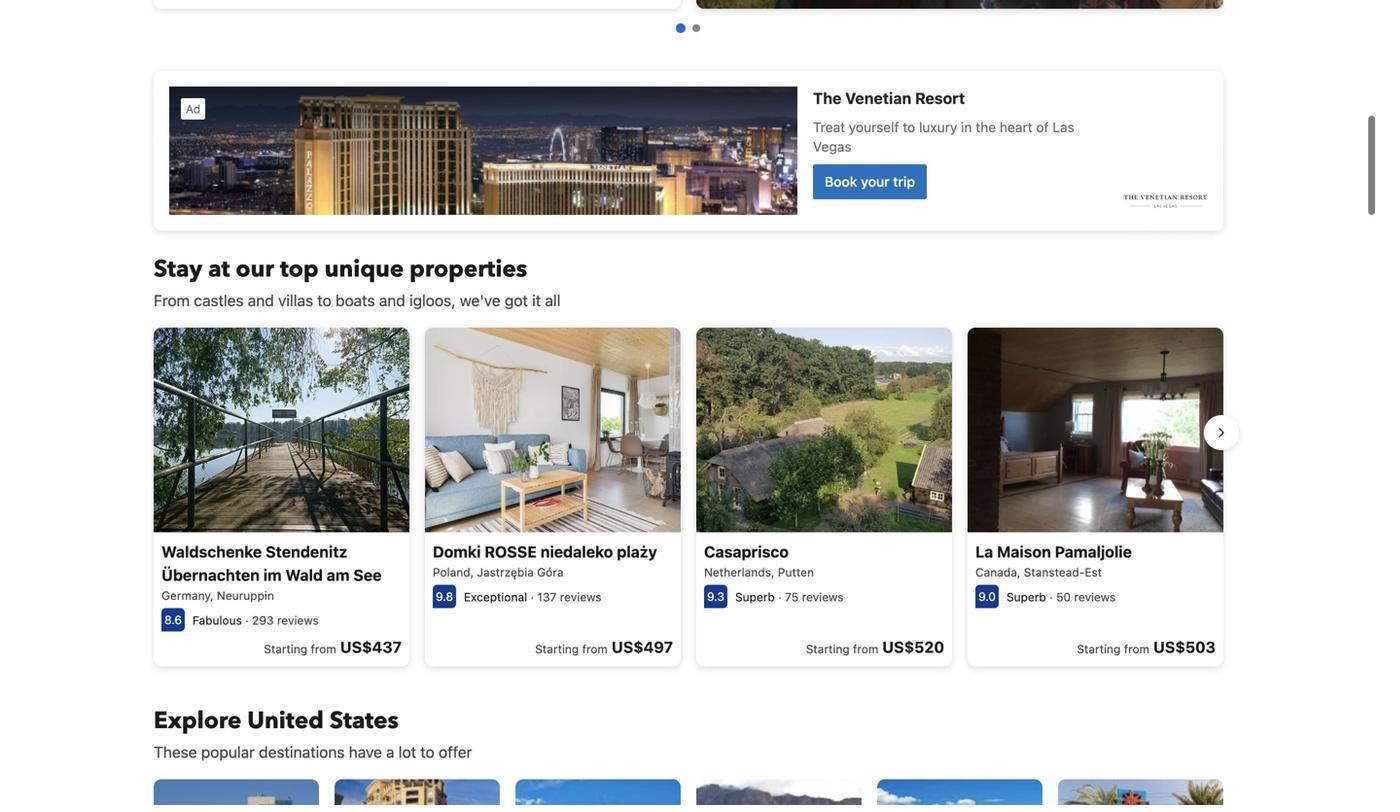 Task type: describe. For each thing, give the bounding box(es) containing it.
putten
[[778, 566, 814, 579]]

unique
[[325, 253, 404, 285]]

stay at our top unique properties from castles and villas to boats and igloos, we've got it all
[[154, 253, 561, 310]]

starting for us$520
[[806, 642, 850, 656]]

stanstead-
[[1024, 566, 1085, 579]]

villas
[[278, 291, 313, 310]]

popular
[[201, 743, 255, 761]]

est
[[1085, 566, 1102, 579]]

netherlands,
[[704, 566, 775, 579]]

explore
[[154, 705, 242, 737]]

starting from us$503
[[1077, 638, 1216, 656]]

domki
[[433, 543, 481, 561]]

exceptional
[[464, 590, 527, 604]]

am
[[327, 566, 350, 584]]

waldschenke stendenitz übernachten im wald am see germany, neuruppin
[[161, 543, 382, 602]]

maison
[[997, 543, 1051, 561]]

igloos,
[[409, 291, 456, 310]]

fabulous element
[[193, 614, 242, 627]]

us$520
[[882, 638, 944, 656]]

starting for us$437
[[264, 642, 308, 656]]

starting from us$520
[[806, 638, 944, 656]]

superb · 50 reviews
[[1007, 590, 1116, 604]]

9.3 element
[[704, 585, 728, 608]]

canada,
[[976, 566, 1021, 579]]

castles
[[194, 291, 244, 310]]

top
[[280, 253, 319, 285]]

waldschenke
[[161, 543, 262, 561]]

domki rosse niedaleko plaży poland, jastrzębia góra
[[433, 543, 657, 579]]

we've
[[460, 291, 501, 310]]

from
[[154, 291, 190, 310]]

superb for netherlands,
[[735, 590, 775, 604]]

starting from us$437
[[264, 638, 402, 656]]

9.0
[[979, 590, 996, 603]]

destinations
[[259, 743, 345, 761]]

poland,
[[433, 566, 474, 579]]

casaprisco
[[704, 543, 789, 561]]

us$503
[[1154, 638, 1216, 656]]

all
[[545, 291, 561, 310]]

reviews for niedaleko
[[560, 590, 602, 604]]

advertisement region
[[154, 71, 1224, 231]]

8.6
[[164, 613, 182, 627]]

137
[[537, 590, 557, 604]]

to inside stay at our top unique properties from castles and villas to boats and igloos, we've got it all
[[317, 291, 331, 310]]

us$497
[[612, 638, 673, 656]]

got
[[505, 291, 528, 310]]



Task type: locate. For each thing, give the bounding box(es) containing it.
properties
[[410, 253, 527, 285]]

0 vertical spatial to
[[317, 291, 331, 310]]

superb
[[735, 590, 775, 604], [1007, 590, 1046, 604]]

reviews down est
[[1074, 590, 1116, 604]]

1 horizontal spatial to
[[420, 743, 435, 761]]

offer
[[439, 743, 472, 761]]

superb left 50
[[1007, 590, 1046, 604]]

9.0 element
[[976, 585, 999, 608]]

·
[[531, 590, 534, 604], [778, 590, 782, 604], [1050, 590, 1053, 604], [245, 614, 249, 627]]

from for us$437
[[311, 642, 336, 656]]

9.3
[[707, 590, 725, 603]]

reviews
[[560, 590, 602, 604], [802, 590, 844, 604], [1074, 590, 1116, 604], [277, 614, 319, 627]]

9.8
[[436, 590, 453, 603]]

us$437
[[340, 638, 402, 656]]

region
[[138, 320, 1239, 674]]

stendenitz
[[266, 543, 348, 561]]

· left the 75
[[778, 590, 782, 604]]

superb element down netherlands,
[[735, 590, 775, 604]]

from inside 'starting from us$503'
[[1124, 642, 1150, 656]]

from left the us$520
[[853, 642, 879, 656]]

from
[[311, 642, 336, 656], [582, 642, 608, 656], [853, 642, 879, 656], [1124, 642, 1150, 656]]

see
[[353, 566, 382, 584]]

starting down superb · 50 reviews
[[1077, 642, 1121, 656]]

2 from from the left
[[582, 642, 608, 656]]

reviews for putten
[[802, 590, 844, 604]]

293
[[252, 614, 274, 627]]

góra
[[537, 566, 564, 579]]

group of friends hiking on a sunny day in the mountains image
[[696, 0, 1224, 9]]

neuruppin
[[217, 589, 274, 602]]

a
[[386, 743, 394, 761]]

these
[[154, 743, 197, 761]]

from for us$503
[[1124, 642, 1150, 656]]

states
[[330, 705, 399, 737]]

from for us$497
[[582, 642, 608, 656]]

· left 50
[[1050, 590, 1053, 604]]

2 superb from the left
[[1007, 590, 1046, 604]]

reviews right 293
[[277, 614, 319, 627]]

reviews right the 75
[[802, 590, 844, 604]]

starting inside starting from us$520
[[806, 642, 850, 656]]

and down our
[[248, 291, 274, 310]]

fabulous · 293 reviews
[[193, 614, 319, 627]]

reviews for pamaljolie
[[1074, 590, 1116, 604]]

la maison pamaljolie canada, stanstead-est
[[976, 543, 1132, 579]]

starting from us$497
[[535, 638, 673, 656]]

from left us$503
[[1124, 642, 1150, 656]]

4 from from the left
[[1124, 642, 1150, 656]]

starting for us$503
[[1077, 642, 1121, 656]]

to inside explore united states these popular destinations have a lot to offer
[[420, 743, 435, 761]]

1 and from the left
[[248, 291, 274, 310]]

übernachten
[[161, 566, 260, 584]]

1 horizontal spatial superb
[[1007, 590, 1046, 604]]

· for putten
[[778, 590, 782, 604]]

starting for us$497
[[535, 642, 579, 656]]

2 superb element from the left
[[1007, 590, 1046, 604]]

2 starting from the left
[[535, 642, 579, 656]]

starting down 'superb · 75 reviews'
[[806, 642, 850, 656]]

superb element left 50
[[1007, 590, 1046, 604]]

1 horizontal spatial superb element
[[1007, 590, 1046, 604]]

la
[[976, 543, 993, 561]]

starting inside "starting from us$437"
[[264, 642, 308, 656]]

· for pamaljolie
[[1050, 590, 1053, 604]]

from for us$520
[[853, 642, 879, 656]]

from inside starting from us$497
[[582, 642, 608, 656]]

0 horizontal spatial to
[[317, 291, 331, 310]]

pamaljolie
[[1055, 543, 1132, 561]]

boats
[[336, 291, 375, 310]]

· left 293
[[245, 614, 249, 627]]

it
[[532, 291, 541, 310]]

from inside "starting from us$437"
[[311, 642, 336, 656]]

0 horizontal spatial and
[[248, 291, 274, 310]]

at
[[208, 253, 230, 285]]

starting down 293
[[264, 642, 308, 656]]

starting inside 'starting from us$503'
[[1077, 642, 1121, 656]]

50
[[1056, 590, 1071, 604]]

· for übernachten
[[245, 614, 249, 627]]

starting
[[264, 642, 308, 656], [535, 642, 579, 656], [806, 642, 850, 656], [1077, 642, 1121, 656]]

plaży
[[617, 543, 657, 561]]

starting down the "137"
[[535, 642, 579, 656]]

superb · 75 reviews
[[735, 590, 844, 604]]

superb element for netherlands,
[[735, 590, 775, 604]]

· for niedaleko
[[531, 590, 534, 604]]

1 superb element from the left
[[735, 590, 775, 604]]

1 starting from the left
[[264, 642, 308, 656]]

germany,
[[161, 589, 214, 602]]

to
[[317, 291, 331, 310], [420, 743, 435, 761]]

1 horizontal spatial and
[[379, 291, 405, 310]]

from left us$437
[[311, 642, 336, 656]]

9.8 element
[[433, 585, 456, 608]]

4 starting from the left
[[1077, 642, 1121, 656]]

reviews for übernachten
[[277, 614, 319, 627]]

im
[[263, 566, 282, 584]]

to right villas at the left of the page
[[317, 291, 331, 310]]

1 from from the left
[[311, 642, 336, 656]]

region containing waldschenke stendenitz übernachten im wald am see
[[138, 320, 1239, 674]]

rosse
[[485, 543, 537, 561]]

our
[[236, 253, 274, 285]]

superb element for maison
[[1007, 590, 1046, 604]]

8.6 element
[[161, 608, 185, 632]]

progress bar
[[676, 23, 700, 33]]

superb down netherlands,
[[735, 590, 775, 604]]

from left us$497
[[582, 642, 608, 656]]

starting inside starting from us$497
[[535, 642, 579, 656]]

superb for maison
[[1007, 590, 1046, 604]]

0 horizontal spatial superb element
[[735, 590, 775, 604]]

niedaleko
[[541, 543, 613, 561]]

· left the "137"
[[531, 590, 534, 604]]

have
[[349, 743, 382, 761]]

2 and from the left
[[379, 291, 405, 310]]

1 vertical spatial to
[[420, 743, 435, 761]]

exceptional element
[[464, 590, 527, 604]]

stay
[[154, 253, 202, 285]]

fabulous
[[193, 614, 242, 627]]

wald
[[285, 566, 323, 584]]

superb element
[[735, 590, 775, 604], [1007, 590, 1046, 604]]

3 starting from the left
[[806, 642, 850, 656]]

3 from from the left
[[853, 642, 879, 656]]

75
[[785, 590, 799, 604]]

reviews right the "137"
[[560, 590, 602, 604]]

and right the boats
[[379, 291, 405, 310]]

jastrzębia
[[477, 566, 534, 579]]

0 horizontal spatial superb
[[735, 590, 775, 604]]

and
[[248, 291, 274, 310], [379, 291, 405, 310]]

exceptional · 137 reviews
[[464, 590, 602, 604]]

explore united states these popular destinations have a lot to offer
[[154, 705, 472, 761]]

lot
[[399, 743, 416, 761]]

1 superb from the left
[[735, 590, 775, 604]]

united
[[247, 705, 324, 737]]

casaprisco netherlands, putten
[[704, 543, 814, 579]]

from inside starting from us$520
[[853, 642, 879, 656]]

to right lot at the bottom left
[[420, 743, 435, 761]]



Task type: vqa. For each thing, say whether or not it's contained in the screenshot.
Stays
no



